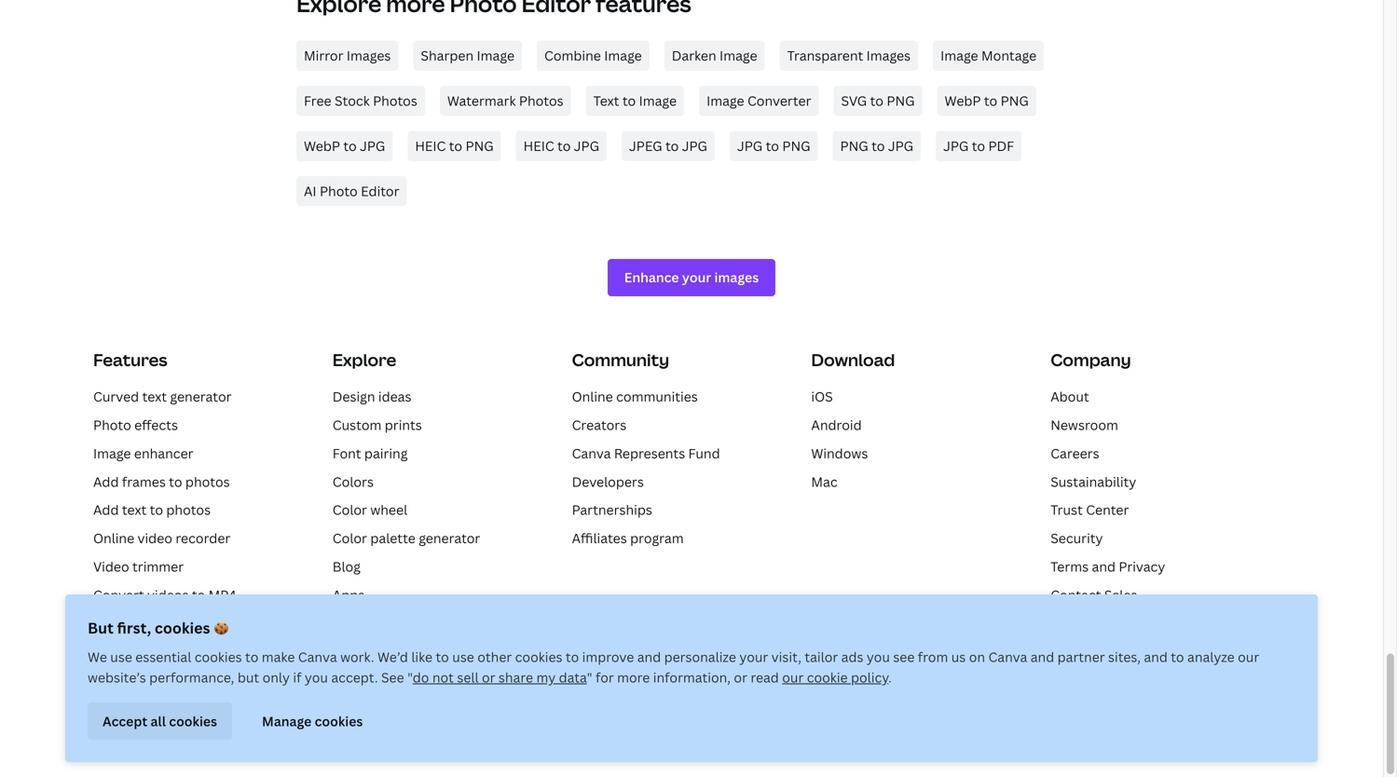 Task type: describe. For each thing, give the bounding box(es) containing it.
2 photos from the left
[[519, 92, 564, 110]]

make
[[262, 649, 295, 666]]

videos
[[147, 586, 189, 604]]

enhancer
[[134, 445, 194, 462]]

online communities link
[[572, 388, 698, 406]]

png for svg to png
[[887, 92, 915, 110]]

svg
[[842, 92, 867, 110]]

about link
[[1051, 388, 1090, 406]]

sites,
[[1109, 649, 1141, 666]]

2 horizontal spatial canva
[[989, 649, 1028, 666]]

website's
[[88, 669, 146, 687]]

online for online video recorder
[[93, 530, 134, 547]]

colors link
[[333, 473, 374, 491]]

generator for curved text generator
[[170, 388, 232, 406]]

curved
[[93, 388, 139, 406]]

creators link
[[572, 416, 627, 434]]

video trimmer link
[[93, 558, 184, 576]]

font pairing
[[333, 445, 408, 462]]

image montage
[[941, 47, 1037, 64]]

darken
[[672, 47, 717, 64]]

to left pdf
[[972, 137, 986, 155]]

image up watermark photos
[[477, 47, 515, 64]]

jpg for jpeg to jpg
[[682, 137, 708, 155]]

accept
[[103, 713, 148, 730]]

ai photo editor
[[304, 182, 400, 200]]

to down watermark photos link
[[558, 137, 571, 155]]

generator for color palette generator
[[419, 530, 481, 547]]

online communities
[[572, 388, 698, 406]]

color wheel
[[333, 501, 408, 519]]

cookies up my
[[515, 649, 563, 666]]

see more features
[[93, 615, 208, 632]]

sales
[[1105, 586, 1138, 604]]

1 horizontal spatial photo
[[320, 182, 358, 200]]

trust center link
[[1051, 501, 1130, 519]]

see more features link
[[93, 615, 208, 632]]

image montage link
[[934, 41, 1045, 71]]

from
[[918, 649, 949, 666]]

accept all cookies
[[103, 713, 217, 730]]

creators
[[572, 416, 627, 434]]

image down darken image link
[[707, 92, 745, 110]]

free
[[304, 92, 332, 110]]

policy
[[851, 669, 889, 687]]

us
[[952, 649, 966, 666]]

font
[[333, 445, 361, 462]]

heic to png
[[415, 137, 494, 155]]

watermark photos
[[447, 92, 564, 110]]

photo effects link
[[93, 416, 178, 434]]

palette
[[370, 530, 416, 547]]

image up jpeg to jpg
[[639, 92, 677, 110]]

partner
[[1058, 649, 1106, 666]]

and up contact sales
[[1092, 558, 1116, 576]]

our inside we use essential cookies to make canva work. we'd like to use other cookies to improve and personalize your visit, tailor ads you see from us on canva and partner sites, and to analyze our website's performance, but only if you accept. see "
[[1238, 649, 1260, 666]]

1 vertical spatial our
[[783, 669, 804, 687]]

to down enhancer
[[169, 473, 182, 491]]

mac link
[[812, 473, 838, 491]]

features
[[156, 615, 208, 632]]

images for mirror images
[[347, 47, 391, 64]]

add for add text to photos
[[93, 501, 119, 519]]

convert
[[93, 586, 144, 604]]

not
[[433, 669, 454, 687]]

converter
[[748, 92, 812, 110]]

to left analyze
[[1171, 649, 1185, 666]]

1 horizontal spatial more
[[617, 669, 650, 687]]

jpeg to jpg link
[[622, 131, 715, 161]]

image enhancer
[[93, 445, 194, 462]]

0 horizontal spatial canva
[[298, 649, 337, 666]]

to right like
[[436, 649, 449, 666]]

but first, cookies 🍪
[[88, 618, 229, 638]]

we
[[88, 649, 107, 666]]

privacy
[[1119, 558, 1166, 576]]

affiliates
[[572, 530, 627, 547]]

jpg for heic to jpg
[[574, 137, 600, 155]]

webp to png link
[[938, 86, 1037, 116]]

see inside we use essential cookies to make canva work. we'd like to use other cookies to improve and personalize your visit, tailor ads you see from us on canva and partner sites, and to analyze our website's performance, but only if you accept. see "
[[381, 669, 404, 687]]

sharpen image
[[421, 47, 515, 64]]

add for add frames to photos
[[93, 473, 119, 491]]

0 horizontal spatial more
[[119, 615, 152, 632]]

heic to png link
[[408, 131, 501, 161]]

ios link
[[812, 388, 833, 406]]

community
[[572, 349, 670, 372]]

terms and privacy link
[[1051, 558, 1166, 576]]

cookies down 🍪
[[195, 649, 242, 666]]

colors
[[333, 473, 374, 491]]

first,
[[117, 618, 151, 638]]

ios
[[812, 388, 833, 406]]

to up data
[[566, 649, 579, 666]]

jpg inside jpg to png link
[[738, 137, 763, 155]]

cookies up essential
[[155, 618, 210, 638]]

image converter
[[707, 92, 812, 110]]

1 use from the left
[[110, 649, 132, 666]]

do not sell or share my data link
[[413, 669, 587, 687]]

do
[[413, 669, 429, 687]]

darken image link
[[665, 41, 765, 71]]

stock
[[335, 92, 370, 110]]

manage cookies button
[[247, 703, 378, 740]]

cookie
[[807, 669, 848, 687]]

2 " from the left
[[587, 669, 593, 687]]

color palette generator
[[333, 530, 481, 547]]

newsroom link
[[1051, 416, 1119, 434]]

security link
[[1051, 530, 1104, 547]]

heic to jpg link
[[516, 131, 607, 161]]

heic for heic to png
[[415, 137, 446, 155]]

image left the montage
[[941, 47, 979, 64]]

prints
[[385, 416, 422, 434]]

add text to photos
[[93, 501, 211, 519]]

text
[[594, 92, 620, 110]]

webp for webp to png
[[945, 92, 981, 110]]

color for color wheel
[[333, 501, 367, 519]]

represents
[[614, 445, 686, 462]]

transparent images
[[788, 47, 911, 64]]

images for transparent images
[[867, 47, 911, 64]]



Task type: vqa. For each thing, say whether or not it's contained in the screenshot.
sites,
yes



Task type: locate. For each thing, give the bounding box(es) containing it.
terms and privacy
[[1051, 558, 1166, 576]]

1 vertical spatial text
[[122, 501, 147, 519]]

1 horizontal spatial images
[[867, 47, 911, 64]]

1 horizontal spatial our
[[1238, 649, 1260, 666]]

1 horizontal spatial heic
[[524, 137, 555, 155]]

5 jpg from the left
[[888, 137, 914, 155]]

online for online communities
[[572, 388, 613, 406]]

video trimmer
[[93, 558, 184, 576]]

or left read
[[734, 669, 748, 687]]

images
[[347, 47, 391, 64], [867, 47, 911, 64]]

and right sites,
[[1144, 649, 1168, 666]]

1 horizontal spatial see
[[381, 669, 404, 687]]

see
[[93, 615, 116, 632], [381, 669, 404, 687]]

photos
[[185, 473, 230, 491], [166, 501, 211, 519]]

image converter link
[[699, 86, 819, 116]]

apps link
[[333, 586, 365, 604]]

png for jpg to png
[[783, 137, 811, 155]]

0 vertical spatial you
[[867, 649, 890, 666]]

trimmer
[[132, 558, 184, 576]]

to left mp4
[[192, 586, 205, 604]]

editor
[[361, 182, 400, 200]]

2 color from the top
[[333, 530, 367, 547]]

0 vertical spatial photo
[[320, 182, 358, 200]]

to right jpeg
[[666, 137, 679, 155]]

heic inside 'link'
[[415, 137, 446, 155]]

1 " from the left
[[408, 669, 413, 687]]

1 color from the top
[[333, 501, 367, 519]]

canva right on
[[989, 649, 1028, 666]]

png down the montage
[[1001, 92, 1029, 110]]

to right svg
[[871, 92, 884, 110]]

1 jpg from the left
[[360, 137, 385, 155]]

canva up if
[[298, 649, 337, 666]]

cookies inside button
[[315, 713, 363, 730]]

you
[[867, 649, 890, 666], [305, 669, 328, 687]]

0 horizontal spatial generator
[[170, 388, 232, 406]]

photos
[[373, 92, 418, 110], [519, 92, 564, 110]]

png for webp to png
[[1001, 92, 1029, 110]]

png down watermark
[[466, 137, 494, 155]]

2 jpg from the left
[[574, 137, 600, 155]]

to down svg to png link
[[872, 137, 885, 155]]

jpg to png link
[[730, 131, 818, 161]]

use
[[110, 649, 132, 666], [452, 649, 474, 666]]

more down the convert
[[119, 615, 152, 632]]

svg to png
[[842, 92, 915, 110]]

generator right palette
[[419, 530, 481, 547]]

1 vertical spatial photo
[[93, 416, 131, 434]]

jpg inside webp to jpg "link"
[[360, 137, 385, 155]]

1 vertical spatial more
[[617, 669, 650, 687]]

png right svg
[[887, 92, 915, 110]]

jpg up editor
[[360, 137, 385, 155]]

to up but
[[245, 649, 259, 666]]

to inside "link"
[[343, 137, 357, 155]]

or
[[482, 669, 496, 687], [734, 669, 748, 687]]

0 vertical spatial photos
[[185, 473, 230, 491]]

🍪
[[214, 618, 229, 638]]

performance,
[[149, 669, 234, 687]]

2 images from the left
[[867, 47, 911, 64]]

3 jpg from the left
[[682, 137, 708, 155]]

add text to photos link
[[93, 501, 211, 519]]

see
[[894, 649, 915, 666]]

you right if
[[305, 669, 328, 687]]

free stock photos
[[304, 92, 418, 110]]

pairing
[[365, 445, 408, 462]]

and up do not sell or share my data " for more information, or read our cookie policy .
[[638, 649, 661, 666]]

recorder
[[176, 530, 231, 547]]

1 photos from the left
[[373, 92, 418, 110]]

cookies right all
[[169, 713, 217, 730]]

cookies inside button
[[169, 713, 217, 730]]

download
[[812, 349, 896, 372]]

color for color palette generator
[[333, 530, 367, 547]]

2 or from the left
[[734, 669, 748, 687]]

0 horizontal spatial heic
[[415, 137, 446, 155]]

sharpen image link
[[413, 41, 522, 71]]

custom
[[333, 416, 382, 434]]

svg to png link
[[834, 86, 923, 116]]

our cookie policy link
[[783, 669, 889, 687]]

jpg left pdf
[[944, 137, 969, 155]]

to down converter
[[766, 137, 780, 155]]

combine
[[545, 47, 601, 64]]

custom prints
[[333, 416, 422, 434]]

contact sales link
[[1051, 586, 1138, 604]]

to down image montage link
[[985, 92, 998, 110]]

webp up jpg to pdf at the right top of the page
[[945, 92, 981, 110]]

jpg right jpeg
[[682, 137, 708, 155]]

mp4
[[208, 586, 237, 604]]

2 add from the top
[[93, 501, 119, 519]]

jpg down image converter link
[[738, 137, 763, 155]]

1 horizontal spatial "
[[587, 669, 593, 687]]

0 horizontal spatial online
[[93, 530, 134, 547]]

tailor
[[805, 649, 839, 666]]

png down converter
[[783, 137, 811, 155]]

webp for webp to jpg
[[304, 137, 340, 155]]

1 horizontal spatial generator
[[419, 530, 481, 547]]

text for add
[[122, 501, 147, 519]]

see left first,
[[93, 615, 116, 632]]

online up creators link
[[572, 388, 613, 406]]

more
[[119, 615, 152, 632], [617, 669, 650, 687]]

use up website's
[[110, 649, 132, 666]]

1 vertical spatial webp
[[304, 137, 340, 155]]

photos up recorder
[[166, 501, 211, 519]]

affiliates program link
[[572, 530, 684, 547]]

photos right stock
[[373, 92, 418, 110]]

convert videos to mp4 link
[[93, 586, 237, 604]]

analyze
[[1188, 649, 1235, 666]]

photos for add frames to photos
[[185, 473, 230, 491]]

apps
[[333, 586, 365, 604]]

visit,
[[772, 649, 802, 666]]

4 jpg from the left
[[738, 137, 763, 155]]

0 horizontal spatial you
[[305, 669, 328, 687]]

1 horizontal spatial online
[[572, 388, 613, 406]]

heic for heic to jpg
[[524, 137, 555, 155]]

canva
[[572, 445, 611, 462], [298, 649, 337, 666], [989, 649, 1028, 666]]

cookies down accept.
[[315, 713, 363, 730]]

0 vertical spatial see
[[93, 615, 116, 632]]

developers link
[[572, 473, 644, 491]]

1 vertical spatial add
[[93, 501, 119, 519]]

terms
[[1051, 558, 1089, 576]]

jpeg to jpg
[[629, 137, 708, 155]]

watermark photos link
[[440, 86, 571, 116]]

1 horizontal spatial you
[[867, 649, 890, 666]]

generator up effects
[[170, 388, 232, 406]]

jpg inside jpg to pdf link
[[944, 137, 969, 155]]

0 vertical spatial online
[[572, 388, 613, 406]]

developers
[[572, 473, 644, 491]]

1 horizontal spatial canva
[[572, 445, 611, 462]]

images right 'mirror'
[[347, 47, 391, 64]]

our down visit, in the right bottom of the page
[[783, 669, 804, 687]]

careers
[[1051, 445, 1100, 462]]

jpg inside the heic to jpg link
[[574, 137, 600, 155]]

1 vertical spatial see
[[381, 669, 404, 687]]

jpeg
[[629, 137, 663, 155]]

0 vertical spatial text
[[142, 388, 167, 406]]

2 heic from the left
[[524, 137, 555, 155]]

0 horizontal spatial see
[[93, 615, 116, 632]]

partnerships link
[[572, 501, 653, 519]]

add up video
[[93, 501, 119, 519]]

and left partner
[[1031, 649, 1055, 666]]

to right text
[[623, 92, 636, 110]]

jpg for webp to jpg
[[360, 137, 385, 155]]

0 horizontal spatial use
[[110, 649, 132, 666]]

share
[[499, 669, 533, 687]]

" down like
[[408, 669, 413, 687]]

or right the sell
[[482, 669, 496, 687]]

heic down the free stock photos link
[[415, 137, 446, 155]]

0 horizontal spatial photos
[[373, 92, 418, 110]]

to up video
[[150, 501, 163, 519]]

to down watermark
[[449, 137, 463, 155]]

jpg down text
[[574, 137, 600, 155]]

ai
[[304, 182, 317, 200]]

text for curved
[[142, 388, 167, 406]]

video
[[93, 558, 129, 576]]

0 horizontal spatial "
[[408, 669, 413, 687]]

1 or from the left
[[482, 669, 496, 687]]

0 vertical spatial generator
[[170, 388, 232, 406]]

2 use from the left
[[452, 649, 474, 666]]

more right for
[[617, 669, 650, 687]]

1 vertical spatial online
[[93, 530, 134, 547]]

ads
[[842, 649, 864, 666]]

png to jpg
[[841, 137, 914, 155]]

6 jpg from the left
[[944, 137, 969, 155]]

company
[[1051, 349, 1132, 372]]

image down photo effects
[[93, 445, 131, 462]]

photo down curved
[[93, 416, 131, 434]]

color up "blog"
[[333, 530, 367, 547]]

1 horizontal spatial use
[[452, 649, 474, 666]]

jpg to pdf link
[[936, 131, 1022, 161]]

custom prints link
[[333, 416, 422, 434]]

combine image
[[545, 47, 642, 64]]

photo right ai
[[320, 182, 358, 200]]

png down svg
[[841, 137, 869, 155]]

1 horizontal spatial photos
[[519, 92, 564, 110]]

0 horizontal spatial webp
[[304, 137, 340, 155]]

text down frames
[[122, 501, 147, 519]]

0 vertical spatial add
[[93, 473, 119, 491]]

images up svg to png
[[867, 47, 911, 64]]

online
[[572, 388, 613, 406], [93, 530, 134, 547]]

use up the sell
[[452, 649, 474, 666]]

you up policy
[[867, 649, 890, 666]]

webp down free
[[304, 137, 340, 155]]

photos for add text to photos
[[166, 501, 211, 519]]

1 vertical spatial photos
[[166, 501, 211, 519]]

features
[[93, 349, 167, 372]]

to up 'ai photo editor'
[[343, 137, 357, 155]]

if
[[293, 669, 302, 687]]

data
[[559, 669, 587, 687]]

sharpen
[[421, 47, 474, 64]]

0 vertical spatial more
[[119, 615, 152, 632]]

canva down creators
[[572, 445, 611, 462]]

our right analyze
[[1238, 649, 1260, 666]]

jpg inside jpeg to jpg link
[[682, 137, 708, 155]]

do not sell or share my data " for more information, or read our cookie policy .
[[413, 669, 892, 687]]

1 vertical spatial generator
[[419, 530, 481, 547]]

jpg down svg to png link
[[888, 137, 914, 155]]

our
[[1238, 649, 1260, 666], [783, 669, 804, 687]]

canva represents fund
[[572, 445, 720, 462]]

watermark
[[447, 92, 516, 110]]

image up text to image
[[604, 47, 642, 64]]

1 add from the top
[[93, 473, 119, 491]]

webp inside "link"
[[304, 137, 340, 155]]

1 vertical spatial color
[[333, 530, 367, 547]]

photo
[[320, 182, 358, 200], [93, 416, 131, 434]]

0 horizontal spatial photo
[[93, 416, 131, 434]]

1 images from the left
[[347, 47, 391, 64]]

" inside we use essential cookies to make canva work. we'd like to use other cookies to improve and personalize your visit, tailor ads you see from us on canva and partner sites, and to analyze our website's performance, but only if you accept. see "
[[408, 669, 413, 687]]

1 heic from the left
[[415, 137, 446, 155]]

0 vertical spatial color
[[333, 501, 367, 519]]

photo effects
[[93, 416, 178, 434]]

frames
[[122, 473, 166, 491]]

text up effects
[[142, 388, 167, 406]]

heic down watermark photos link
[[524, 137, 555, 155]]

jpg to pdf
[[944, 137, 1015, 155]]

photos down enhancer
[[185, 473, 230, 491]]

see down we'd
[[381, 669, 404, 687]]

0 horizontal spatial or
[[482, 669, 496, 687]]

0 vertical spatial our
[[1238, 649, 1260, 666]]

png for heic to png
[[466, 137, 494, 155]]

partnerships
[[572, 501, 653, 519]]

blog
[[333, 558, 361, 576]]

sustainability link
[[1051, 473, 1137, 491]]

1 horizontal spatial or
[[734, 669, 748, 687]]

design ideas
[[333, 388, 412, 406]]

careers link
[[1051, 445, 1100, 462]]

0 horizontal spatial our
[[783, 669, 804, 687]]

other
[[478, 649, 512, 666]]

" left for
[[587, 669, 593, 687]]

add left frames
[[93, 473, 119, 491]]

0 horizontal spatial images
[[347, 47, 391, 64]]

webp inside 'link'
[[945, 92, 981, 110]]

program
[[630, 530, 684, 547]]

image right darken
[[720, 47, 758, 64]]

color down colors link
[[333, 501, 367, 519]]

webp
[[945, 92, 981, 110], [304, 137, 340, 155]]

1 vertical spatial you
[[305, 669, 328, 687]]

jpg inside png to jpg link
[[888, 137, 914, 155]]

heic
[[415, 137, 446, 155], [524, 137, 555, 155]]

online up video
[[93, 530, 134, 547]]

photos up 'heic to jpg'
[[519, 92, 564, 110]]

jpg for png to jpg
[[888, 137, 914, 155]]

0 vertical spatial webp
[[945, 92, 981, 110]]

sell
[[457, 669, 479, 687]]

1 horizontal spatial webp
[[945, 92, 981, 110]]

png
[[887, 92, 915, 110], [1001, 92, 1029, 110], [466, 137, 494, 155], [783, 137, 811, 155], [841, 137, 869, 155]]

color wheel link
[[333, 501, 408, 519]]



